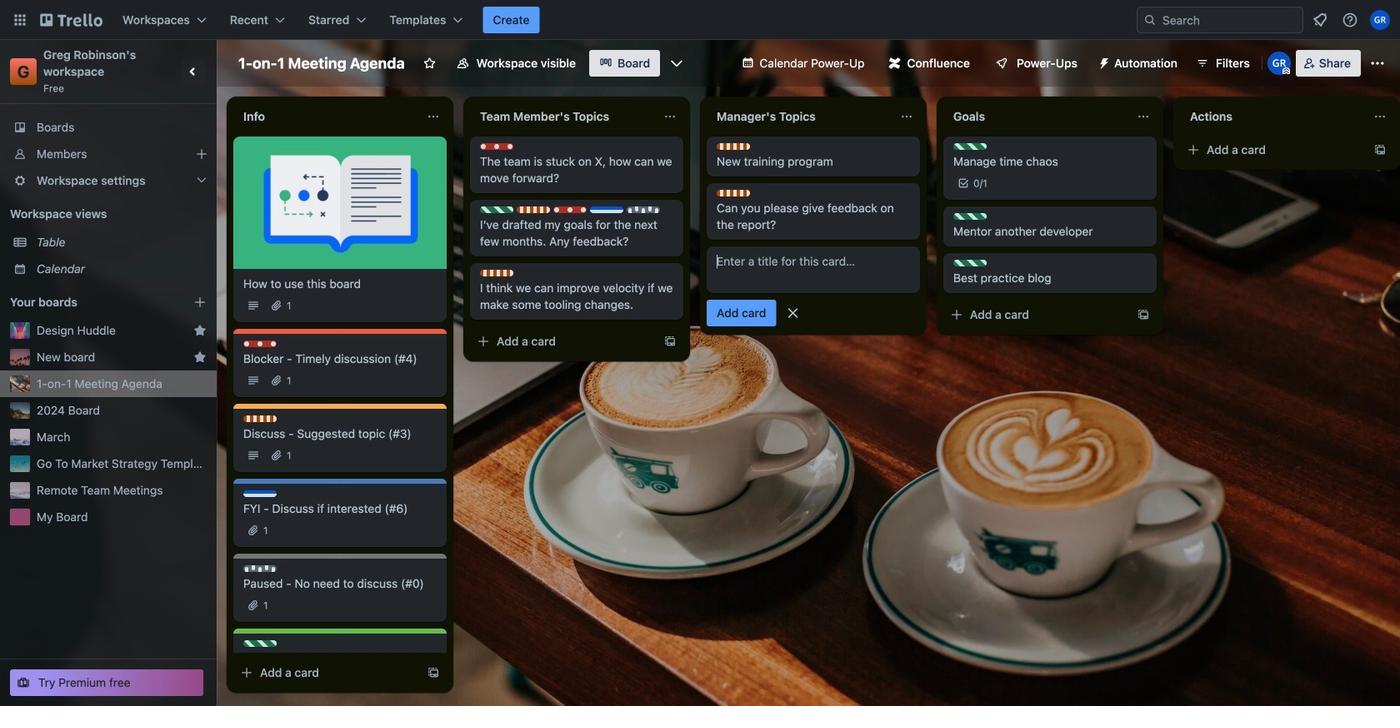 Task type: describe. For each thing, give the bounding box(es) containing it.
confluence icon image
[[889, 58, 901, 69]]

Enter a title for this card… text field
[[707, 247, 920, 293]]

this member is an admin of this board. image
[[1283, 68, 1290, 75]]

your boards with 8 items element
[[10, 293, 168, 313]]

0 vertical spatial create from template… image
[[664, 335, 677, 348]]

1 vertical spatial color: red, title: "blocker" element
[[553, 207, 587, 213]]

1 horizontal spatial color: red, title: "blocker" element
[[480, 143, 513, 150]]

2 vertical spatial color: red, title: "blocker" element
[[243, 341, 277, 348]]

back to home image
[[40, 7, 103, 33]]

1 vertical spatial greg robinson (gregrobinson96) image
[[1268, 52, 1291, 75]]

open information menu image
[[1342, 12, 1359, 28]]

1 horizontal spatial greg robinson (gregrobinson96) image
[[1370, 10, 1390, 30]]

primary element
[[0, 0, 1400, 40]]

0 horizontal spatial create from template… image
[[1137, 308, 1150, 322]]



Task type: vqa. For each thing, say whether or not it's contained in the screenshot.
Color: black, title: "Paused" element to the right
yes



Task type: locate. For each thing, give the bounding box(es) containing it.
0 horizontal spatial color: red, title: "blocker" element
[[243, 341, 277, 348]]

color: orange, title: "discuss" element
[[717, 143, 750, 150], [717, 190, 750, 197], [517, 207, 550, 213], [480, 270, 513, 277], [243, 416, 277, 423]]

search image
[[1144, 13, 1157, 27]]

1 vertical spatial starred icon image
[[193, 351, 207, 364]]

1 vertical spatial create from template… image
[[1137, 308, 1150, 322]]

color: black, title: "paused" element
[[627, 207, 660, 213], [243, 566, 277, 573]]

show menu image
[[1370, 55, 1386, 72]]

color: red, title: "blocker" element
[[480, 143, 513, 150], [553, 207, 587, 213], [243, 341, 277, 348]]

1 horizontal spatial create from template… image
[[1374, 143, 1387, 157]]

create from template… image
[[664, 335, 677, 348], [427, 667, 440, 680]]

0 vertical spatial greg robinson (gregrobinson96) image
[[1370, 10, 1390, 30]]

sm image
[[1091, 50, 1114, 73]]

1 horizontal spatial color: black, title: "paused" element
[[627, 207, 660, 213]]

0 vertical spatial create from template… image
[[1374, 143, 1387, 157]]

workspace navigation collapse icon image
[[182, 60, 205, 83]]

1 vertical spatial color: blue, title: "fyi" element
[[243, 491, 277, 498]]

0 vertical spatial color: black, title: "paused" element
[[627, 207, 660, 213]]

1 horizontal spatial create from template… image
[[664, 335, 677, 348]]

create from template… image
[[1374, 143, 1387, 157], [1137, 308, 1150, 322]]

0 vertical spatial starred icon image
[[193, 324, 207, 338]]

color: green, title: "goal" element
[[954, 143, 987, 150], [480, 207, 513, 213], [954, 213, 987, 220], [954, 260, 987, 267], [243, 641, 277, 648]]

starred icon image
[[193, 324, 207, 338], [193, 351, 207, 364]]

add board image
[[193, 296, 207, 309]]

greg robinson (gregrobinson96) image down search field
[[1268, 52, 1291, 75]]

1 vertical spatial create from template… image
[[427, 667, 440, 680]]

Search field
[[1157, 8, 1303, 32]]

0 horizontal spatial create from template… image
[[427, 667, 440, 680]]

None text field
[[233, 103, 420, 130], [470, 103, 657, 130], [944, 103, 1130, 130], [1180, 103, 1367, 130], [233, 103, 420, 130], [470, 103, 657, 130], [944, 103, 1130, 130], [1180, 103, 1367, 130]]

0 horizontal spatial color: black, title: "paused" element
[[243, 566, 277, 573]]

1 horizontal spatial color: blue, title: "fyi" element
[[590, 207, 623, 213]]

customize views image
[[669, 55, 685, 72]]

2 starred icon image from the top
[[193, 351, 207, 364]]

Board name text field
[[230, 50, 413, 77]]

0 horizontal spatial color: blue, title: "fyi" element
[[243, 491, 277, 498]]

cancel image
[[785, 305, 801, 322]]

greg robinson (gregrobinson96) image
[[1370, 10, 1390, 30], [1268, 52, 1291, 75]]

1 vertical spatial color: black, title: "paused" element
[[243, 566, 277, 573]]

0 notifications image
[[1310, 10, 1330, 30]]

0 vertical spatial color: blue, title: "fyi" element
[[590, 207, 623, 213]]

1 starred icon image from the top
[[193, 324, 207, 338]]

star or unstar board image
[[423, 57, 437, 70]]

None text field
[[707, 103, 894, 130]]

0 vertical spatial color: red, title: "blocker" element
[[480, 143, 513, 150]]

2 horizontal spatial color: red, title: "blocker" element
[[553, 207, 587, 213]]

color: blue, title: "fyi" element
[[590, 207, 623, 213], [243, 491, 277, 498]]

greg robinson (gregrobinson96) image right open information menu image
[[1370, 10, 1390, 30]]

0 horizontal spatial greg robinson (gregrobinson96) image
[[1268, 52, 1291, 75]]



